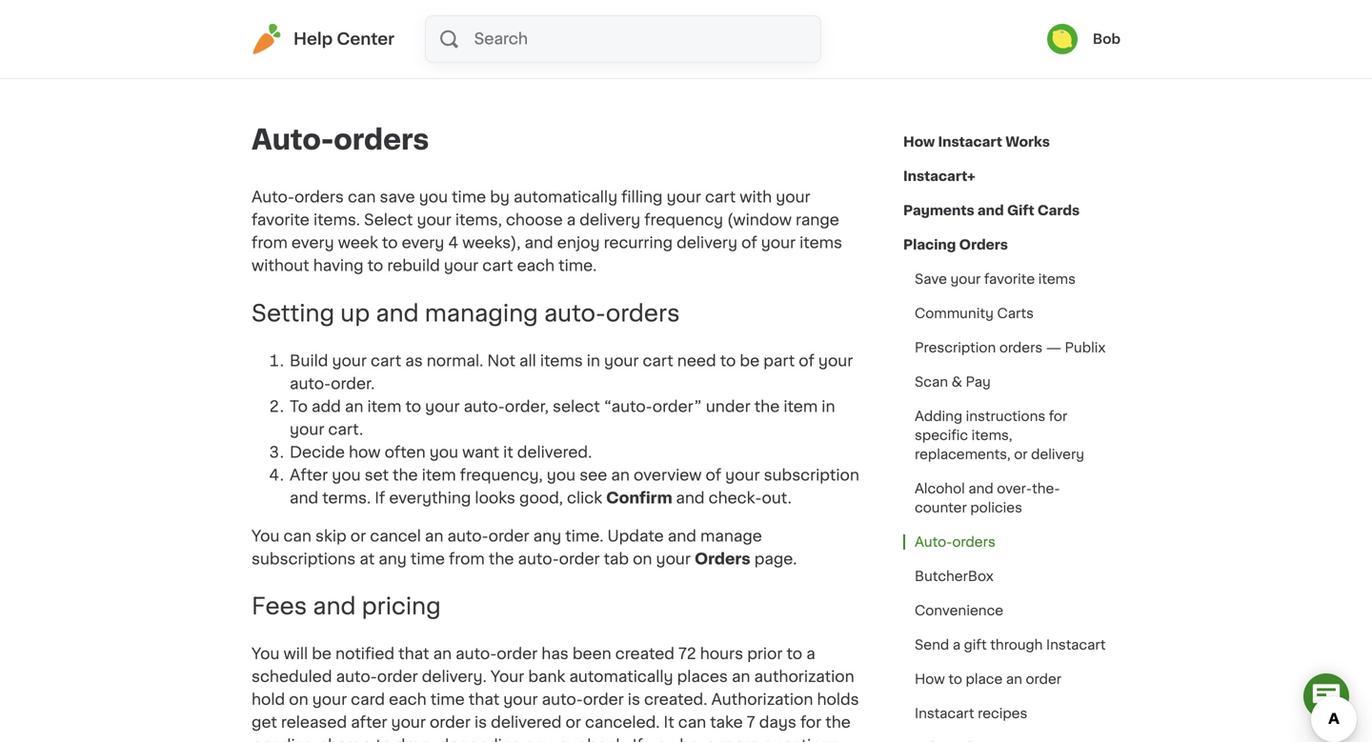 Task type: locate. For each thing, give the bounding box(es) containing it.
1 vertical spatial orders
[[695, 552, 751, 567]]

0 vertical spatial time.
[[559, 258, 597, 274]]

favorite inside auto-orders can save you time by automatically filling your cart with your favorite items. select your items, choose a delivery frequency (window range from every week to every 4 weeks), and enjoy recurring delivery of your items without having to rebuild your cart each time.
[[252, 213, 310, 228]]

convenience
[[915, 604, 1004, 618]]

items inside build your cart as normal. not all items in your cart need to be part of your auto-order. to add an item to your auto-order, select "auto-order" under the item in your cart. decide how often you want it delivered.
[[540, 354, 583, 369]]

you for you will be notified that an auto-order has been created 72 hours prior to a scheduled auto-order delivery. your bank automatically places an authorization hold on your card each time that your auto-order is created. authorization holds get released after your order is delivered or canceled. it can take 7 days for the pending charge to drop, depending on your bank. if you have more quest
[[252, 647, 280, 662]]

1 horizontal spatial for
[[1050, 410, 1068, 423]]

orders up items.
[[295, 190, 344, 205]]

any
[[534, 529, 562, 544], [379, 552, 407, 567]]

looks
[[475, 491, 516, 506]]

1 horizontal spatial item
[[422, 468, 456, 483]]

1 horizontal spatial can
[[348, 190, 376, 205]]

be inside you will be notified that an auto-order has been created 72 hours prior to a scheduled auto-order delivery. your bank automatically places an authorization hold on your card each time that your auto-order is created. authorization holds get released after your order is delivered or canceled. it can take 7 days for the pending charge to drop, depending on your bank. if you have more quest
[[312, 647, 332, 662]]

automatically inside auto-orders can save you time by automatically filling your cart with your favorite items. select your items, choose a delivery frequency (window range from every week to every 4 weeks), and enjoy recurring delivery of your items without having to rebuild your cart each time.
[[514, 190, 618, 205]]

how
[[349, 445, 381, 460]]

of down (window
[[742, 235, 758, 251]]

auto- down 'counter'
[[915, 536, 953, 549]]

items right the all
[[540, 354, 583, 369]]

auto-orders can save you time by automatically filling your cart with your favorite items. select your items, choose a delivery frequency (window range from every week to every 4 weeks), and enjoy recurring delivery of your items without having to rebuild your cart each time.
[[252, 190, 843, 274]]

2 horizontal spatial or
[[1015, 448, 1028, 461]]

pricing
[[362, 596, 441, 619]]

to up authorization
[[787, 647, 803, 662]]

in up the subscription
[[822, 399, 836, 415]]

auto-
[[544, 302, 606, 325], [290, 376, 331, 392], [464, 399, 505, 415], [448, 529, 489, 544], [518, 552, 559, 567], [456, 647, 497, 662], [336, 670, 377, 685], [542, 693, 583, 708]]

1 horizontal spatial items,
[[972, 429, 1013, 442]]

0 vertical spatial that
[[399, 647, 430, 662]]

you right save
[[419, 190, 448, 205]]

on inside the you can skip or cancel an auto-order any time. update and manage subscriptions at any time from the auto-order tab on your
[[633, 552, 653, 567]]

from inside auto-orders can save you time by automatically filling your cart with your favorite items. select your items, choose a delivery frequency (window range from every week to every 4 weeks), and enjoy recurring delivery of your items without having to rebuild your cart each time.
[[252, 235, 288, 251]]

1 horizontal spatial items
[[800, 235, 843, 251]]

cart down weeks),
[[483, 258, 513, 274]]

"auto-
[[604, 399, 653, 415]]

0 vertical spatial time
[[452, 190, 486, 205]]

items, inside auto-orders can save you time by automatically filling your cart with your favorite items. select your items, choose a delivery frequency (window range from every week to every 4 weeks), and enjoy recurring delivery of your items without having to rebuild your cart each time.
[[456, 213, 502, 228]]

time inside the you can skip or cancel an auto-order any time. update and manage subscriptions at any time from the auto-order tab on your
[[411, 552, 445, 567]]

1 vertical spatial if
[[633, 739, 643, 743]]

0 horizontal spatial favorite
[[252, 213, 310, 228]]

adding instructions for specific items, replacements, or delivery
[[915, 410, 1085, 461]]

delivery.
[[422, 670, 487, 685]]

help center link
[[252, 24, 395, 54]]

items,
[[456, 213, 502, 228], [972, 429, 1013, 442]]

item down order.
[[368, 399, 402, 415]]

auto-orders
[[252, 126, 429, 153], [915, 536, 996, 549]]

each right card
[[389, 693, 427, 708]]

pay
[[966, 376, 991, 389]]

subscription
[[764, 468, 860, 483]]

you up subscriptions
[[252, 529, 280, 544]]

1 vertical spatial on
[[289, 693, 309, 708]]

0 horizontal spatial orders
[[695, 552, 751, 567]]

favorite up carts
[[985, 273, 1036, 286]]

you inside you will be notified that an auto-order has been created 72 hours prior to a scheduled auto-order delivery. your bank automatically places an authorization hold on your card each time that your auto-order is created. authorization holds get released after your order is delivered or canceled. it can take 7 days for the pending charge to drop, depending on your bank. if you have more quest
[[252, 647, 280, 662]]

2 horizontal spatial on
[[633, 552, 653, 567]]

time.
[[559, 258, 597, 274], [566, 529, 604, 544]]

help center
[[294, 31, 395, 47]]

and left the gift
[[978, 204, 1005, 217]]

time
[[452, 190, 486, 205], [411, 552, 445, 567], [431, 693, 465, 708]]

for inside adding instructions for specific items, replacements, or delivery
[[1050, 410, 1068, 423]]

items, down instructions
[[972, 429, 1013, 442]]

your down normal.
[[425, 399, 460, 415]]

0 horizontal spatial delivery
[[580, 213, 641, 228]]

an right 'place'
[[1007, 673, 1023, 686]]

in
[[587, 354, 601, 369], [822, 399, 836, 415]]

and inside alcohol and over-the- counter policies
[[969, 482, 994, 496]]

a up the enjoy
[[567, 213, 576, 228]]

build
[[290, 354, 328, 369]]

a
[[567, 213, 576, 228], [953, 639, 961, 652], [807, 647, 816, 662]]

and down confirm and check-out.
[[668, 529, 697, 544]]

0 vertical spatial orders
[[960, 238, 1009, 252]]

0 vertical spatial automatically
[[514, 190, 618, 205]]

any down cancel
[[379, 552, 407, 567]]

enjoy
[[558, 235, 600, 251]]

1 horizontal spatial auto-orders
[[915, 536, 996, 549]]

1 horizontal spatial be
[[740, 354, 760, 369]]

frequency
[[645, 213, 724, 228]]

0 horizontal spatial items
[[540, 354, 583, 369]]

0 vertical spatial auto-orders
[[252, 126, 429, 153]]

0 vertical spatial each
[[517, 258, 555, 274]]

2 vertical spatial items
[[540, 354, 583, 369]]

1 vertical spatial from
[[449, 552, 485, 567]]

auto-orders up butcherbox link
[[915, 536, 996, 549]]

2 horizontal spatial item
[[784, 399, 818, 415]]

click
[[567, 491, 603, 506]]

the down looks
[[489, 552, 514, 567]]

placing
[[904, 238, 957, 252]]

0 vertical spatial is
[[628, 693, 641, 708]]

auto- up without
[[252, 190, 295, 205]]

1 horizontal spatial on
[[526, 739, 545, 743]]

0 vertical spatial items
[[800, 235, 843, 251]]

orders down manage
[[695, 552, 751, 567]]

auto- up delivery.
[[456, 647, 497, 662]]

instacart image
[[252, 24, 282, 54]]

2 you from the top
[[252, 647, 280, 662]]

0 vertical spatial you
[[252, 529, 280, 544]]

1 vertical spatial for
[[801, 716, 822, 731]]

publix
[[1065, 341, 1106, 355]]

days
[[760, 716, 797, 731]]

from up without
[[252, 235, 288, 251]]

1 horizontal spatial a
[[807, 647, 816, 662]]

auto-orders link
[[904, 525, 1008, 560]]

a inside you will be notified that an auto-order has been created 72 hours prior to a scheduled auto-order delivery. your bank automatically places an authorization hold on your card each time that your auto-order is created. authorization holds get released after your order is delivered or canceled. it can take 7 days for the pending charge to drop, depending on your bank. if you have more quest
[[807, 647, 816, 662]]

you inside you will be notified that an auto-order has been created 72 hours prior to a scheduled auto-order delivery. your bank automatically places an authorization hold on your card each time that your auto-order is created. authorization holds get released after your order is delivered or canceled. it can take 7 days for the pending charge to drop, depending on your bank. if you have more quest
[[647, 739, 676, 743]]

the inside the you can skip or cancel an auto-order any time. update and manage subscriptions at any time from the auto-order tab on your
[[489, 552, 514, 567]]

after you set the item frequency, you see an overview of your subscription and terms. if everything looks good, click
[[290, 468, 860, 506]]

filling
[[622, 190, 663, 205]]

your up check-
[[726, 468, 760, 483]]

released
[[281, 716, 347, 731]]

scan
[[915, 376, 949, 389]]

0 horizontal spatial be
[[312, 647, 332, 662]]

0 horizontal spatial if
[[375, 491, 385, 506]]

each inside you will be notified that an auto-order has been created 72 hours prior to a scheduled auto-order delivery. your bank automatically places an authorization hold on your card each time that your auto-order is created. authorization holds get released after your order is delivered or canceled. it can take 7 days for the pending charge to drop, depending on your bank. if you have more quest
[[389, 693, 427, 708]]

how instacart works
[[904, 135, 1051, 149]]

community carts
[[915, 307, 1034, 320]]

if
[[375, 491, 385, 506], [633, 739, 643, 743]]

orders
[[334, 126, 429, 153], [295, 190, 344, 205], [606, 302, 680, 325], [1000, 341, 1043, 355], [953, 536, 996, 549]]

1 horizontal spatial or
[[566, 716, 581, 731]]

1 vertical spatial any
[[379, 552, 407, 567]]

that
[[399, 647, 430, 662], [469, 693, 500, 708]]

how up instacart+ at the top right
[[904, 135, 936, 149]]

the inside you will be notified that an auto-order has been created 72 hours prior to a scheduled auto-order delivery. your bank automatically places an authorization hold on your card each time that your auto-order is created. authorization holds get released after your order is delivered or canceled. it can take 7 days for the pending charge to drop, depending on your bank. if you have more quest
[[826, 716, 851, 731]]

gift
[[1008, 204, 1035, 217]]

0 horizontal spatial a
[[567, 213, 576, 228]]

1 vertical spatial auto-
[[252, 190, 295, 205]]

every down items.
[[292, 235, 334, 251]]

if down set
[[375, 491, 385, 506]]

0 vertical spatial delivery
[[580, 213, 641, 228]]

instacart up instacart+ at the top right
[[939, 135, 1003, 149]]

your right part
[[819, 354, 854, 369]]

item down part
[[784, 399, 818, 415]]

1 vertical spatial is
[[475, 716, 487, 731]]

0 vertical spatial or
[[1015, 448, 1028, 461]]

your up '"auto-' at the bottom of page
[[605, 354, 639, 369]]

can up have
[[679, 716, 707, 731]]

items.
[[314, 213, 360, 228]]

good,
[[520, 491, 563, 506]]

7
[[747, 716, 756, 731]]

or inside you will be notified that an auto-order has been created 72 hours prior to a scheduled auto-order delivery. your bank automatically places an authorization hold on your card each time that your auto-order is created. authorization holds get released after your order is delivered or canceled. it can take 7 days for the pending charge to drop, depending on your bank. if you have more quest
[[566, 716, 581, 731]]

an
[[345, 399, 364, 415], [611, 468, 630, 483], [425, 529, 444, 544], [433, 647, 452, 662], [732, 670, 751, 685], [1007, 673, 1023, 686]]

setting up and managing auto-orders
[[252, 302, 680, 325]]

and inside 'after you set the item frequency, you see an overview of your subscription and terms. if everything looks good, click'
[[290, 491, 319, 506]]

has
[[542, 647, 569, 662]]

cart left 'need'
[[643, 354, 674, 369]]

1 vertical spatial time.
[[566, 529, 604, 544]]

0 vertical spatial can
[[348, 190, 376, 205]]

the right the under
[[755, 399, 780, 415]]

through
[[991, 639, 1043, 652]]

butcherbox link
[[904, 560, 1006, 594]]

select
[[553, 399, 600, 415]]

an inside build your cart as normal. not all items in your cart need to be part of your auto-order. to add an item to your auto-order, select "auto-order" under the item in your cart. decide how often you want it delivered.
[[345, 399, 364, 415]]

terms.
[[322, 491, 371, 506]]

order up card
[[377, 670, 418, 685]]

0 vertical spatial from
[[252, 235, 288, 251]]

canceled.
[[585, 716, 660, 731]]

be left part
[[740, 354, 760, 369]]

is up depending
[[475, 716, 487, 731]]

automatically inside you will be notified that an auto-order has been created 72 hours prior to a scheduled auto-order delivery. your bank automatically places an authorization hold on your card each time that your auto-order is created. authorization holds get released after your order is delivered or canceled. it can take 7 days for the pending charge to drop, depending on your bank. if you have more quest
[[570, 670, 674, 685]]

2 horizontal spatial delivery
[[1032, 448, 1085, 461]]

0 horizontal spatial any
[[379, 552, 407, 567]]

delivery up the-
[[1032, 448, 1085, 461]]

be
[[740, 354, 760, 369], [312, 647, 332, 662]]

to
[[290, 399, 308, 415]]

drop,
[[395, 739, 435, 743]]

and down after
[[290, 491, 319, 506]]

1 vertical spatial of
[[799, 354, 815, 369]]

1 vertical spatial that
[[469, 693, 500, 708]]

be right will
[[312, 647, 332, 662]]

auto- down bank
[[542, 693, 583, 708]]

items down range
[[800, 235, 843, 251]]

favorite
[[252, 213, 310, 228], [985, 273, 1036, 286]]

0 horizontal spatial for
[[801, 716, 822, 731]]

delivered.
[[517, 445, 592, 460]]

the down "often"
[[393, 468, 418, 483]]

cart.
[[328, 422, 363, 437]]

0 horizontal spatial items,
[[456, 213, 502, 228]]

to down week
[[368, 258, 384, 274]]

if down canceled.
[[633, 739, 643, 743]]

time. inside auto-orders can save you time by automatically filling your cart with your favorite items. select your items, choose a delivery frequency (window range from every week to every 4 weeks), and enjoy recurring delivery of your items without having to rebuild your cart each time.
[[559, 258, 597, 274]]

1 horizontal spatial in
[[822, 399, 836, 415]]

items, up weeks),
[[456, 213, 502, 228]]

delivery
[[580, 213, 641, 228], [677, 235, 738, 251], [1032, 448, 1085, 461]]

setting
[[252, 302, 335, 325]]

1 vertical spatial automatically
[[570, 670, 674, 685]]

recurring
[[604, 235, 673, 251]]

0 horizontal spatial of
[[706, 468, 722, 483]]

to down after at the bottom left
[[376, 739, 392, 743]]

to down "select" in the top of the page
[[382, 235, 398, 251]]

for inside you will be notified that an auto-order has been created 72 hours prior to a scheduled auto-order delivery. your bank automatically places an authorization hold on your card each time that your auto-order is created. authorization holds get released after your order is delivered or canceled. it can take 7 days for the pending charge to drop, depending on your bank. if you have more quest
[[801, 716, 822, 731]]

1 vertical spatial items,
[[972, 429, 1013, 442]]

0 vertical spatial items,
[[456, 213, 502, 228]]

part
[[764, 354, 795, 369]]

or right delivered
[[566, 716, 581, 731]]

you left 'want'
[[430, 445, 459, 460]]

1 vertical spatial how
[[915, 673, 946, 686]]

scan & pay link
[[904, 365, 1003, 399]]

0 horizontal spatial or
[[351, 529, 366, 544]]

instacart inside 'link'
[[939, 135, 1003, 149]]

2 horizontal spatial can
[[679, 716, 707, 731]]

how for how to place an order
[[915, 673, 946, 686]]

more
[[720, 739, 760, 743]]

is up canceled.
[[628, 693, 641, 708]]

0 vertical spatial be
[[740, 354, 760, 369]]

for right days
[[801, 716, 822, 731]]

you for you can skip or cancel an auto-order any time. update and manage subscriptions at any time from the auto-order tab on your
[[252, 529, 280, 544]]

1 horizontal spatial delivery
[[677, 235, 738, 251]]

1 horizontal spatial every
[[402, 235, 445, 251]]

2 horizontal spatial a
[[953, 639, 961, 652]]

can up items.
[[348, 190, 376, 205]]

1 horizontal spatial if
[[633, 739, 643, 743]]

how
[[904, 135, 936, 149], [915, 673, 946, 686]]

your down to
[[290, 422, 325, 437]]

0 horizontal spatial in
[[587, 354, 601, 369]]

by
[[490, 190, 510, 205]]

can inside you will be notified that an auto-order has been created 72 hours prior to a scheduled auto-order delivery. your bank automatically places an authorization hold on your card each time that your auto-order is created. authorization holds get released after your order is delivered or canceled. it can take 7 days for the pending charge to drop, depending on your bank. if you have more quest
[[679, 716, 707, 731]]

time inside you will be notified that an auto-order has been created 72 hours prior to a scheduled auto-order delivery. your bank automatically places an authorization hold on your card each time that your auto-order is created. authorization holds get released after your order is delivered or canceled. it can take 7 days for the pending charge to drop, depending on your bank. if you have more quest
[[431, 693, 465, 708]]

2 vertical spatial of
[[706, 468, 722, 483]]

for right instructions
[[1050, 410, 1068, 423]]

0 vertical spatial how
[[904, 135, 936, 149]]

delivery down frequency
[[677, 235, 738, 251]]

an up delivery.
[[433, 647, 452, 662]]

you down it
[[647, 739, 676, 743]]

auto- up 'want'
[[464, 399, 505, 415]]

your up 4
[[417, 213, 452, 228]]

2 horizontal spatial of
[[799, 354, 815, 369]]

to down as
[[406, 399, 421, 415]]

time left by
[[452, 190, 486, 205]]

0 horizontal spatial can
[[284, 529, 312, 544]]

the
[[755, 399, 780, 415], [393, 468, 418, 483], [489, 552, 514, 567], [826, 716, 851, 731]]

or up at at left bottom
[[351, 529, 366, 544]]

time. down click
[[566, 529, 604, 544]]

not
[[488, 354, 516, 369]]

an inside 'after you set the item frequency, you see an overview of your subscription and terms. if everything looks good, click'
[[611, 468, 630, 483]]

placing orders
[[904, 238, 1009, 252]]

orders down the payments and gift cards
[[960, 238, 1009, 252]]

over-
[[998, 482, 1033, 496]]

order
[[489, 529, 530, 544], [559, 552, 600, 567], [497, 647, 538, 662], [377, 670, 418, 685], [1026, 673, 1062, 686], [583, 693, 624, 708], [430, 716, 471, 731]]

any down good,
[[534, 529, 562, 544]]

1 vertical spatial can
[[284, 529, 312, 544]]

can inside auto-orders can save you time by automatically filling your cart with your favorite items. select your items, choose a delivery frequency (window range from every week to every 4 weeks), and enjoy recurring delivery of your items without having to rebuild your cart each time.
[[348, 190, 376, 205]]

notified
[[336, 647, 395, 662]]

how inside 'link'
[[904, 135, 936, 149]]

cart
[[706, 190, 736, 205], [483, 258, 513, 274], [371, 354, 402, 369], [643, 354, 674, 369]]

on down update
[[633, 552, 653, 567]]

from down looks
[[449, 552, 485, 567]]

0 vertical spatial for
[[1050, 410, 1068, 423]]

each
[[517, 258, 555, 274], [389, 693, 427, 708]]

0 horizontal spatial every
[[292, 235, 334, 251]]

placing orders link
[[904, 228, 1009, 262]]

0 vertical spatial on
[[633, 552, 653, 567]]

authorization
[[712, 693, 814, 708]]

0 vertical spatial of
[[742, 235, 758, 251]]

0 vertical spatial instacart
[[939, 135, 1003, 149]]

1 vertical spatial be
[[312, 647, 332, 662]]

2 horizontal spatial items
[[1039, 273, 1076, 286]]

1 vertical spatial each
[[389, 693, 427, 708]]

1 horizontal spatial favorite
[[985, 273, 1036, 286]]

you left will
[[252, 647, 280, 662]]

on down delivered
[[526, 739, 545, 743]]

2 vertical spatial delivery
[[1032, 448, 1085, 461]]

1 you from the top
[[252, 529, 280, 544]]

of up confirm and check-out.
[[706, 468, 722, 483]]

depending
[[439, 739, 522, 743]]

you inside the you can skip or cancel an auto-order any time. update and manage subscriptions at any time from the auto-order tab on your
[[252, 529, 280, 544]]

1 horizontal spatial orders
[[960, 238, 1009, 252]]

1 horizontal spatial each
[[517, 258, 555, 274]]

an right see
[[611, 468, 630, 483]]

and
[[978, 204, 1005, 217], [525, 235, 554, 251], [376, 302, 419, 325], [969, 482, 994, 496], [290, 491, 319, 506], [676, 491, 705, 506], [668, 529, 697, 544], [313, 596, 356, 619]]

1 horizontal spatial that
[[469, 693, 500, 708]]

time inside auto-orders can save you time by automatically filling your cart with your favorite items. select your items, choose a delivery frequency (window range from every week to every 4 weeks), and enjoy recurring delivery of your items without having to rebuild your cart each time.
[[452, 190, 486, 205]]

1 horizontal spatial of
[[742, 235, 758, 251]]

your right save
[[951, 273, 981, 286]]

on
[[633, 552, 653, 567], [289, 693, 309, 708], [526, 739, 545, 743]]

week
[[338, 235, 378, 251]]

your
[[667, 190, 702, 205], [776, 190, 811, 205], [417, 213, 452, 228], [762, 235, 796, 251], [444, 258, 479, 274], [951, 273, 981, 286], [332, 354, 367, 369], [605, 354, 639, 369], [819, 354, 854, 369], [425, 399, 460, 415], [290, 422, 325, 437], [726, 468, 760, 483], [656, 552, 691, 567], [312, 693, 347, 708], [504, 693, 538, 708], [391, 716, 426, 731], [549, 739, 584, 743]]

your down (window
[[762, 235, 796, 251]]

your up drop,
[[391, 716, 426, 731]]

0 horizontal spatial from
[[252, 235, 288, 251]]

2 vertical spatial or
[[566, 716, 581, 731]]

0 vertical spatial if
[[375, 491, 385, 506]]

each down the choose
[[517, 258, 555, 274]]

1 vertical spatial or
[[351, 529, 366, 544]]

your down update
[[656, 552, 691, 567]]

how down send
[[915, 673, 946, 686]]

if inside you will be notified that an auto-order has been created 72 hours prior to a scheduled auto-order delivery. your bank automatically places an authorization hold on your card each time that your auto-order is created. authorization holds get released after your order is delivered or canceled. it can take 7 days for the pending charge to drop, depending on your bank. if you have more quest
[[633, 739, 643, 743]]

hold
[[252, 693, 285, 708]]

1 horizontal spatial from
[[449, 552, 485, 567]]

time. down the enjoy
[[559, 258, 597, 274]]

without
[[252, 258, 310, 274]]

automatically down created
[[570, 670, 674, 685]]

that down your
[[469, 693, 500, 708]]

instructions
[[966, 410, 1046, 423]]

places
[[678, 670, 728, 685]]

orders down recurring
[[606, 302, 680, 325]]



Task type: describe. For each thing, give the bounding box(es) containing it.
0 vertical spatial auto-
[[252, 126, 334, 153]]

normal.
[[427, 354, 484, 369]]

1 vertical spatial auto-orders
[[915, 536, 996, 549]]

Search search field
[[472, 16, 821, 62]]

and right up
[[376, 302, 419, 325]]

help
[[294, 31, 333, 47]]

fees
[[252, 596, 307, 619]]

prescription
[[915, 341, 997, 355]]

order.
[[331, 376, 375, 392]]

bob
[[1093, 32, 1121, 46]]

you inside build your cart as normal. not all items in your cart need to be part of your auto-order. to add an item to your auto-order, select "auto-order" under the item in your cart. decide how often you want it delivered.
[[430, 445, 459, 460]]

0 horizontal spatial is
[[475, 716, 487, 731]]

your
[[491, 670, 525, 685]]

orders up butcherbox
[[953, 536, 996, 549]]

1 horizontal spatial is
[[628, 693, 641, 708]]

your left bank.
[[549, 739, 584, 743]]

1 vertical spatial in
[[822, 399, 836, 415]]

or inside adding instructions for specific items, replacements, or delivery
[[1015, 448, 1028, 461]]

prescription orders — publix link
[[904, 331, 1118, 365]]

your up released
[[312, 693, 347, 708]]

and inside auto-orders can save you time by automatically filling your cart with your favorite items. select your items, choose a delivery frequency (window range from every week to every 4 weeks), and enjoy recurring delivery of your items without having to rebuild your cart each time.
[[525, 235, 554, 251]]

confirm and check-out.
[[606, 491, 792, 506]]

of inside auto-orders can save you time by automatically filling your cart with your favorite items. select your items, choose a delivery frequency (window range from every week to every 4 weeks), and enjoy recurring delivery of your items without having to rebuild your cart each time.
[[742, 235, 758, 251]]

items inside auto-orders can save you time by automatically filling your cart with your favorite items. select your items, choose a delivery frequency (window range from every week to every 4 weeks), and enjoy recurring delivery of your items without having to rebuild your cart each time.
[[800, 235, 843, 251]]

each inside auto-orders can save you time by automatically filling your cart with your favorite items. select your items, choose a delivery frequency (window range from every week to every 4 weeks), and enjoy recurring delivery of your items without having to rebuild your cart each time.
[[517, 258, 555, 274]]

tab
[[604, 552, 629, 567]]

cart left as
[[371, 354, 402, 369]]

it
[[503, 445, 514, 460]]

butcherbox
[[915, 570, 994, 583]]

you inside auto-orders can save you time by automatically filling your cart with your favorite items. select your items, choose a delivery frequency (window range from every week to every 4 weeks), and enjoy recurring delivery of your items without having to rebuild your cart each time.
[[419, 190, 448, 205]]

it
[[664, 716, 675, 731]]

adding instructions for specific items, replacements, or delivery link
[[904, 399, 1121, 472]]

choose
[[506, 213, 563, 228]]

(window
[[728, 213, 792, 228]]

1 vertical spatial items
[[1039, 273, 1076, 286]]

having
[[313, 258, 364, 274]]

see
[[580, 468, 608, 483]]

order"
[[653, 399, 702, 415]]

your up order.
[[332, 354, 367, 369]]

0 horizontal spatial that
[[399, 647, 430, 662]]

alcohol
[[915, 482, 966, 496]]

cart left with
[[706, 190, 736, 205]]

be inside build your cart as normal. not all items in your cart need to be part of your auto-order. to add an item to your auto-order, select "auto-order" under the item in your cart. decide how often you want it delivered.
[[740, 354, 760, 369]]

auto- down looks
[[448, 529, 489, 544]]

holds
[[818, 693, 860, 708]]

if inside 'after you set the item frequency, you see an overview of your subscription and terms. if everything looks good, click'
[[375, 491, 385, 506]]

0 vertical spatial any
[[534, 529, 562, 544]]

alcohol and over-the- counter policies
[[915, 482, 1061, 515]]

frequency,
[[460, 468, 543, 483]]

gift
[[965, 639, 987, 652]]

how instacart works link
[[904, 125, 1051, 159]]

items, inside adding instructions for specific items, replacements, or delivery
[[972, 429, 1013, 442]]

how for how instacart works
[[904, 135, 936, 149]]

to left 'place'
[[949, 673, 963, 686]]

order up canceled.
[[583, 693, 624, 708]]

your inside 'after you set the item frequency, you see an overview of your subscription and terms. if everything looks good, click'
[[726, 468, 760, 483]]

auto- down good,
[[518, 552, 559, 567]]

rebuild
[[387, 258, 440, 274]]

weeks),
[[463, 235, 521, 251]]

skip
[[316, 529, 347, 544]]

your inside the you can skip or cancel an auto-order any time. update and manage subscriptions at any time from the auto-order tab on your
[[656, 552, 691, 567]]

out.
[[762, 491, 792, 506]]

order up depending
[[430, 716, 471, 731]]

you up terms.
[[332, 468, 361, 483]]

range
[[796, 213, 840, 228]]

send
[[915, 639, 950, 652]]

time. inside the you can skip or cancel an auto-order any time. update and manage subscriptions at any time from the auto-order tab on your
[[566, 529, 604, 544]]

update
[[608, 529, 664, 544]]

payments and gift cards link
[[904, 194, 1080, 228]]

to right 'need'
[[720, 354, 736, 369]]

1 vertical spatial favorite
[[985, 273, 1036, 286]]

0 horizontal spatial item
[[368, 399, 402, 415]]

the inside build your cart as normal. not all items in your cart need to be part of your auto-order. to add an item to your auto-order, select "auto-order" under the item in your cart. decide how often you want it delivered.
[[755, 399, 780, 415]]

after
[[351, 716, 388, 731]]

instacart+ link
[[904, 159, 976, 194]]

order down through
[[1026, 673, 1062, 686]]

often
[[385, 445, 426, 460]]

convenience link
[[904, 594, 1015, 628]]

been
[[573, 647, 612, 662]]

your up delivered
[[504, 693, 538, 708]]

order,
[[505, 399, 549, 415]]

2 vertical spatial auto-
[[915, 536, 953, 549]]

have
[[680, 739, 716, 743]]

orders up save
[[334, 126, 429, 153]]

auto- down notified
[[336, 670, 377, 685]]

and inside payments and gift cards 'link'
[[978, 204, 1005, 217]]

delivery inside adding instructions for specific items, replacements, or delivery
[[1032, 448, 1085, 461]]

instacart recipes
[[915, 707, 1028, 721]]

fees and pricing
[[252, 596, 441, 619]]

how to place an order link
[[904, 663, 1074, 697]]

and down overview on the bottom
[[676, 491, 705, 506]]

set
[[365, 468, 389, 483]]

check-
[[709, 491, 762, 506]]

select
[[364, 213, 413, 228]]

1 every from the left
[[292, 235, 334, 251]]

0 horizontal spatial on
[[289, 693, 309, 708]]

item inside 'after you set the item frequency, you see an overview of your subscription and terms. if everything looks good, click'
[[422, 468, 456, 483]]

specific
[[915, 429, 969, 442]]

or inside the you can skip or cancel an auto-order any time. update and manage subscriptions at any time from the auto-order tab on your
[[351, 529, 366, 544]]

auto- inside auto-orders can save you time by automatically filling your cart with your favorite items. select your items, choose a delivery frequency (window range from every week to every 4 weeks), and enjoy recurring delivery of your items without having to rebuild your cart each time.
[[252, 190, 295, 205]]

works
[[1006, 135, 1051, 149]]

recipes
[[978, 707, 1028, 721]]

orders page.
[[695, 552, 801, 567]]

2 vertical spatial instacart
[[915, 707, 975, 721]]

want
[[463, 445, 500, 460]]

an inside the you can skip or cancel an auto-order any time. update and manage subscriptions at any time from the auto-order tab on your
[[425, 529, 444, 544]]

bank
[[529, 670, 566, 685]]

prescription orders — publix
[[915, 341, 1106, 355]]

can inside the you can skip or cancel an auto-order any time. update and manage subscriptions at any time from the auto-order tab on your
[[284, 529, 312, 544]]

created.
[[644, 693, 708, 708]]

you down "delivered."
[[547, 468, 576, 483]]

the-
[[1033, 482, 1061, 496]]

&
[[952, 376, 963, 389]]

your down 4
[[444, 258, 479, 274]]

get
[[252, 716, 277, 731]]

of inside build your cart as normal. not all items in your cart need to be part of your auto-order. to add an item to your auto-order, select "auto-order" under the item in your cart. decide how often you want it delivered.
[[799, 354, 815, 369]]

instacart recipes link
[[904, 697, 1040, 731]]

everything
[[389, 491, 471, 506]]

need
[[678, 354, 717, 369]]

up
[[341, 302, 370, 325]]

2 every from the left
[[402, 235, 445, 251]]

orders inside auto-orders can save you time by automatically filling your cart with your favorite items. select your items, choose a delivery frequency (window range from every week to every 4 weeks), and enjoy recurring delivery of your items without having to rebuild your cart each time.
[[295, 190, 344, 205]]

of inside 'after you set the item frequency, you see an overview of your subscription and terms. if everything looks good, click'
[[706, 468, 722, 483]]

scan & pay
[[915, 376, 991, 389]]

payments and gift cards
[[904, 204, 1080, 217]]

1 vertical spatial instacart
[[1047, 639, 1107, 652]]

user avatar image
[[1048, 24, 1078, 54]]

card
[[351, 693, 385, 708]]

orders left —
[[1000, 341, 1043, 355]]

an down hours
[[732, 670, 751, 685]]

prior
[[748, 647, 783, 662]]

community
[[915, 307, 994, 320]]

add
[[312, 399, 341, 415]]

—
[[1047, 341, 1062, 355]]

and right fees
[[313, 596, 356, 619]]

and inside the you can skip or cancel an auto-order any time. update and manage subscriptions at any time from the auto-order tab on your
[[668, 529, 697, 544]]

auto- down the enjoy
[[544, 302, 606, 325]]

auto- down build
[[290, 376, 331, 392]]

the inside 'after you set the item frequency, you see an overview of your subscription and terms. if everything looks good, click'
[[393, 468, 418, 483]]

order down looks
[[489, 529, 530, 544]]

community carts link
[[904, 297, 1046, 331]]

payments
[[904, 204, 975, 217]]

order up your
[[497, 647, 538, 662]]

bank.
[[588, 739, 629, 743]]

policies
[[971, 501, 1023, 515]]

managing
[[425, 302, 539, 325]]

from inside the you can skip or cancel an auto-order any time. update and manage subscriptions at any time from the auto-order tab on your
[[449, 552, 485, 567]]

overview
[[634, 468, 702, 483]]

a inside auto-orders can save you time by automatically filling your cart with your favorite items. select your items, choose a delivery frequency (window range from every week to every 4 weeks), and enjoy recurring delivery of your items without having to rebuild your cart each time.
[[567, 213, 576, 228]]

1 vertical spatial delivery
[[677, 235, 738, 251]]

2 vertical spatial on
[[526, 739, 545, 743]]

your up range
[[776, 190, 811, 205]]

order left 'tab'
[[559, 552, 600, 567]]

your up frequency
[[667, 190, 702, 205]]

alcohol and over-the- counter policies link
[[904, 472, 1121, 525]]

build your cart as normal. not all items in your cart need to be part of your auto-order. to add an item to your auto-order, select "auto-order" under the item in your cart. decide how often you want it delivered.
[[290, 354, 854, 460]]

counter
[[915, 501, 967, 515]]



Task type: vqa. For each thing, say whether or not it's contained in the screenshot.
pending
yes



